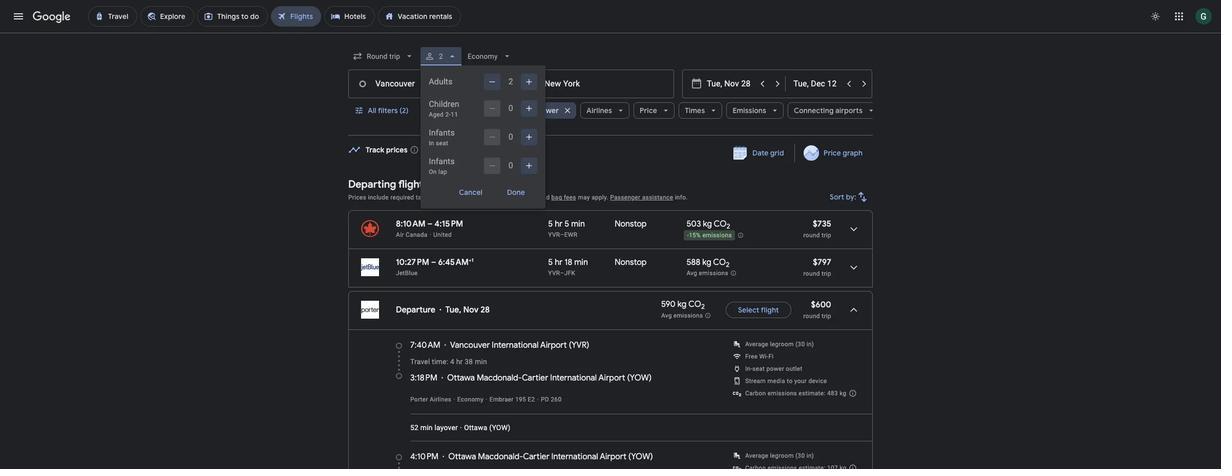Task type: locate. For each thing, give the bounding box(es) containing it.
macdonald- up embraer
[[477, 374, 522, 384]]

porter
[[410, 397, 428, 404]]

1 vertical spatial nonstop flight. element
[[615, 258, 647, 269]]

8:10 am – 4:15 pm
[[396, 219, 463, 230]]

1 vertical spatial co
[[713, 258, 726, 268]]

kg right 588
[[703, 258, 712, 268]]

28
[[481, 305, 490, 316]]

co up -15% emissions at right
[[714, 219, 727, 230]]

2
[[439, 52, 443, 60], [509, 77, 513, 87], [504, 106, 508, 115], [462, 194, 466, 201], [727, 222, 730, 231], [726, 261, 730, 270], [701, 303, 705, 312]]

1 horizontal spatial avg
[[687, 270, 697, 277]]

outlet
[[786, 366, 803, 373]]

select flight
[[738, 306, 779, 315]]

lap
[[439, 169, 447, 176]]

avg for 588
[[687, 270, 697, 277]]

estimate:
[[799, 390, 826, 398]]

1 vertical spatial seat
[[753, 366, 765, 373]]

0 vertical spatial macdonald-
[[477, 374, 522, 384]]

1 legroom from the top
[[770, 341, 794, 348]]

min inside 5 hr 18 min yvr – jfk
[[574, 258, 588, 268]]

2 inside number of passengers dialog
[[509, 77, 513, 87]]

10:27 pm
[[396, 258, 429, 268]]

legroom up carbon emissions estimate: 107 kilograms "element"
[[770, 453, 794, 460]]

nonstop flight. element
[[615, 219, 647, 231], [615, 258, 647, 269]]

co for 588
[[713, 258, 726, 268]]

$735 round trip
[[804, 219, 832, 239]]

0 horizontal spatial bag
[[464, 106, 477, 115]]

fees left for at the left
[[438, 194, 451, 201]]

0 vertical spatial +
[[433, 194, 437, 201]]

departure
[[396, 305, 436, 316]]

in-seat power outlet
[[745, 366, 803, 373]]

jetblue
[[396, 270, 418, 277]]

1 vertical spatial airport
[[599, 374, 625, 384]]

min up ewr
[[571, 219, 585, 230]]

2 round from the top
[[804, 271, 820, 278]]

avg emissions down 590 kg co 2
[[661, 312, 703, 319]]

1 vertical spatial +
[[469, 257, 472, 264]]

international for 3:18 pm
[[550, 374, 597, 384]]

round down $600
[[804, 313, 820, 320]]

yow
[[630, 374, 649, 384], [492, 424, 508, 432], [631, 452, 650, 463]]

2 vertical spatial airport
[[600, 452, 627, 463]]

co inside 588 kg co 2
[[713, 258, 726, 268]]

1 nonstop from the top
[[615, 219, 647, 230]]

airlines up find the best price region
[[587, 106, 612, 115]]

0 horizontal spatial nov
[[425, 146, 439, 155]]

co for 590
[[689, 300, 701, 310]]

average legroom (30 in)
[[745, 341, 814, 348], [745, 453, 814, 460]]

airport for 4:10 pm
[[600, 452, 627, 463]]

1 horizontal spatial 1
[[472, 257, 474, 264]]

co inside 503 kg co 2
[[714, 219, 727, 230]]

Departure time: 8:10 AM. text field
[[396, 219, 426, 230]]

2 vertical spatial ottawa
[[448, 452, 476, 463]]

co right 588
[[713, 258, 726, 268]]

adults.
[[468, 194, 487, 201]]

hr for 18
[[555, 258, 563, 268]]

emissions down "stream media to your device"
[[768, 390, 797, 398]]

international
[[492, 341, 539, 351], [550, 374, 597, 384], [552, 452, 598, 463]]

)
[[587, 341, 589, 351], [649, 374, 652, 384], [508, 424, 511, 432], [650, 452, 653, 463]]

include
[[368, 194, 389, 201]]

0 vertical spatial infants
[[429, 128, 455, 138]]

connecting airports
[[794, 106, 863, 115]]

1 vertical spatial international
[[550, 374, 597, 384]]

8:10 am
[[396, 219, 426, 230]]

stops
[[510, 106, 529, 115]]

airlines right porter
[[430, 397, 452, 404]]

avg
[[687, 270, 697, 277], [661, 312, 672, 319]]

None search field
[[348, 44, 880, 209]]

trip inside $797 round trip
[[822, 271, 832, 278]]

6:45 am
[[438, 258, 469, 268]]

797 US dollars text field
[[813, 258, 832, 268]]

0 vertical spatial average
[[745, 341, 769, 348]]

2 left stops
[[504, 106, 508, 115]]

1 vertical spatial 0
[[509, 132, 513, 142]]

0 horizontal spatial 1
[[427, 106, 430, 115]]

-
[[687, 232, 689, 239]]

– left 6:45 am
[[431, 258, 436, 268]]

ottawa macdonald-cartier international airport ( yow ) for 4:10 pm
[[448, 452, 653, 463]]

1 vertical spatial average
[[745, 453, 769, 460]]

hr down bag fees button
[[555, 219, 563, 230]]

5 down and
[[548, 219, 553, 230]]

bag right on
[[464, 106, 477, 115]]

1 horizontal spatial fees
[[564, 194, 576, 201]]

main menu image
[[12, 10, 25, 23]]

kg inside 590 kg co 2
[[678, 300, 687, 310]]

3 0 from the top
[[509, 161, 513, 171]]

0 vertical spatial in)
[[807, 341, 814, 348]]

0 vertical spatial airport
[[540, 341, 567, 351]]

yow for 4:10 pm
[[631, 452, 650, 463]]

average up carbon emissions estimate: 107 kilograms "element"
[[745, 453, 769, 460]]

1 vertical spatial average legroom (30 in)
[[745, 453, 814, 460]]

2 average from the top
[[745, 453, 769, 460]]

588
[[687, 258, 701, 268]]

on
[[453, 106, 462, 115]]

yvr inside 5 hr 5 min yvr – ewr
[[548, 232, 560, 239]]

5 for 18
[[548, 258, 553, 268]]

infants in seat
[[429, 128, 455, 147]]

cartier
[[522, 374, 548, 384], [523, 452, 550, 463]]

0 vertical spatial yvr
[[548, 232, 560, 239]]

departing flights
[[348, 178, 428, 191]]

2 infants from the top
[[429, 157, 455, 167]]

2 vertical spatial international
[[552, 452, 598, 463]]

price left graph
[[824, 149, 841, 158]]

co inside 590 kg co 2
[[689, 300, 701, 310]]

avg emissions for 590
[[661, 312, 703, 319]]

1 average from the top
[[745, 341, 769, 348]]

0 vertical spatial avg emissions
[[687, 270, 729, 277]]

flight details. leaves vancouver international airport at 8:10 am on tuesday, november 28 and arrives at newark liberty international airport at 4:15 pm on tuesday, november 28. image
[[842, 217, 866, 242]]

0 vertical spatial cartier
[[522, 374, 548, 384]]

departing flights main content
[[348, 144, 873, 470]]

ottawa
[[447, 374, 475, 384], [464, 424, 488, 432], [448, 452, 476, 463]]

2 vertical spatial co
[[689, 300, 701, 310]]

1 vertical spatial airlines
[[430, 397, 452, 404]]

1 average legroom (30 in) from the top
[[745, 341, 814, 348]]

trip inside $735 round trip
[[822, 232, 832, 239]]

hr inside 5 hr 5 min yvr – ewr
[[555, 219, 563, 230]]

nov right learn more about tracked prices image on the left of the page
[[425, 146, 439, 155]]

round inside $600 round trip
[[804, 313, 820, 320]]

1 vertical spatial bag
[[552, 194, 562, 201]]

38
[[465, 358, 473, 366]]

cartier for 4:10 pm
[[523, 452, 550, 463]]

0 for infants in seat
[[509, 132, 513, 142]]

0 vertical spatial legroom
[[770, 341, 794, 348]]

1 vertical spatial 1
[[472, 257, 474, 264]]

1 vertical spatial ottawa macdonald-cartier international airport ( yow )
[[448, 452, 653, 463]]

price inside popup button
[[640, 106, 657, 115]]

infants for infants on lap
[[429, 157, 455, 167]]

52
[[410, 424, 419, 432]]

0 vertical spatial nov
[[425, 146, 439, 155]]

2 inside popup button
[[439, 52, 443, 60]]

2 up -15% emissions at right
[[727, 222, 730, 231]]

vancouver international airport ( yvr )
[[450, 341, 589, 351]]

1 vertical spatial nov
[[463, 305, 479, 316]]

min right 18
[[574, 258, 588, 268]]

hr
[[555, 219, 563, 230], [555, 258, 563, 268], [456, 358, 463, 366]]

0 horizontal spatial airlines
[[430, 397, 452, 404]]

2 right 590
[[701, 303, 705, 312]]

590 kg co 2
[[661, 300, 705, 312]]

fees left may
[[564, 194, 576, 201]]

round for $797
[[804, 271, 820, 278]]

1 trip from the top
[[822, 232, 832, 239]]

avg down 588
[[687, 270, 697, 277]]

prices
[[386, 146, 408, 155]]

hr right 4
[[456, 358, 463, 366]]

macdonald- down ottawa ( yow ) at left
[[478, 452, 523, 463]]

2 inside 503 kg co 2
[[727, 222, 730, 231]]

your
[[795, 378, 807, 385]]

fees
[[438, 194, 451, 201], [564, 194, 576, 201]]

tue,
[[446, 305, 461, 316]]

1 horizontal spatial bag
[[552, 194, 562, 201]]

trip for $797
[[822, 271, 832, 278]]

0 vertical spatial bag
[[464, 106, 477, 115]]

2 up adults
[[439, 52, 443, 60]]

loading results progress bar
[[0, 33, 1221, 35]]

nonstop flight. element for 5 hr 18 min
[[615, 258, 647, 269]]

0 left or
[[509, 103, 513, 113]]

filters
[[378, 106, 398, 115]]

total duration 5 hr 5 min. element
[[548, 219, 615, 231]]

round for $600
[[804, 313, 820, 320]]

passenger
[[610, 194, 641, 201]]

Return text field
[[794, 70, 841, 98]]

0 horizontal spatial price
[[640, 106, 657, 115]]

0 vertical spatial (30
[[796, 341, 805, 348]]

ottawa down 38
[[447, 374, 475, 384]]

-15% emissions
[[687, 232, 732, 239]]

bag right and
[[552, 194, 562, 201]]

– inside 5 hr 5 min yvr – ewr
[[560, 232, 564, 239]]

(30 up carbon emissions estimate: 107 kilograms "element"
[[796, 453, 805, 460]]

2 vertical spatial trip
[[822, 313, 832, 320]]

none search field containing adults
[[348, 44, 880, 209]]

(30
[[796, 341, 805, 348], [796, 453, 805, 460]]

1 vertical spatial round
[[804, 271, 820, 278]]

3 trip from the top
[[822, 313, 832, 320]]

ottawa down layover
[[448, 452, 476, 463]]

1 horizontal spatial price
[[824, 149, 841, 158]]

kg up -15% emissions at right
[[703, 219, 712, 230]]

passenger assistance button
[[610, 194, 673, 201]]

yvr for 5 hr 18 min
[[548, 270, 560, 277]]

0 vertical spatial trip
[[822, 232, 832, 239]]

2 nonstop from the top
[[615, 258, 647, 268]]

0 vertical spatial yow
[[630, 374, 649, 384]]

0 vertical spatial avg
[[687, 270, 697, 277]]

trip down $797 text field
[[822, 271, 832, 278]]

ottawa macdonald-cartier international airport ( yow ) for 3:18 pm
[[447, 374, 652, 384]]

1 horizontal spatial airlines
[[587, 106, 612, 115]]

0 vertical spatial hr
[[555, 219, 563, 230]]

avg emissions down 588 kg co 2
[[687, 270, 729, 277]]

1 horizontal spatial +
[[469, 257, 472, 264]]

device
[[809, 378, 827, 385]]

infants on lap
[[429, 157, 455, 176]]

Departure text field
[[707, 70, 754, 98]]

10:27 pm – 6:45 am + 1
[[396, 257, 474, 268]]

2 0 from the top
[[509, 132, 513, 142]]

0 vertical spatial price
[[640, 106, 657, 115]]

nonstop
[[615, 219, 647, 230], [615, 258, 647, 268]]

11
[[451, 111, 458, 118]]

0 vertical spatial ottawa macdonald-cartier international airport ( yow )
[[447, 374, 652, 384]]

1 nonstop flight. element from the top
[[615, 219, 647, 231]]

date grid button
[[726, 144, 793, 162]]

kg inside 588 kg co 2
[[703, 258, 712, 268]]

0 vertical spatial ottawa
[[447, 374, 475, 384]]

round for $735
[[804, 232, 820, 239]]

5 for 5
[[548, 219, 553, 230]]

airports
[[836, 106, 863, 115]]

1 vertical spatial macdonald-
[[478, 452, 523, 463]]

co for 503
[[714, 219, 727, 230]]

kg inside 503 kg co 2
[[703, 219, 712, 230]]

0 vertical spatial co
[[714, 219, 727, 230]]

price right airlines popup button
[[640, 106, 657, 115]]

2 legroom from the top
[[770, 453, 794, 460]]

nonstop for 5 hr 5 min
[[615, 219, 647, 230]]

1 round from the top
[[804, 232, 820, 239]]

hr inside 5 hr 18 min yvr – jfk
[[555, 258, 563, 268]]

seat right in
[[436, 140, 448, 147]]

prices include required taxes + fees for 2 adults. optional charges and bag fees may apply. passenger assistance
[[348, 194, 673, 201]]

1 (30 from the top
[[796, 341, 805, 348]]

1 horizontal spatial nov
[[463, 305, 479, 316]]

0 vertical spatial 1
[[427, 106, 430, 115]]

trip down $735
[[822, 232, 832, 239]]

0 vertical spatial average legroom (30 in)
[[745, 341, 814, 348]]

2 vertical spatial 0
[[509, 161, 513, 171]]

1 carry-on bag
[[427, 106, 477, 115]]

min right 38
[[475, 358, 487, 366]]

1 vertical spatial ottawa
[[464, 424, 488, 432]]

swap origin and destination. image
[[505, 78, 517, 90]]

0 down stops
[[509, 132, 513, 142]]

1 vertical spatial infants
[[429, 157, 455, 167]]

legroom up fi
[[770, 341, 794, 348]]

co right 590
[[689, 300, 701, 310]]

1 right 6:45 am
[[472, 257, 474, 264]]

Arrival time: 4:15 PM. text field
[[435, 219, 463, 230]]

flights
[[398, 178, 428, 191]]

1 vertical spatial avg
[[661, 312, 672, 319]]

infants
[[429, 128, 455, 138], [429, 157, 455, 167]]

1 vertical spatial yvr
[[548, 270, 560, 277]]

1 inside "popup button"
[[427, 106, 430, 115]]

 image
[[430, 232, 431, 239]]

kg
[[703, 219, 712, 230], [703, 258, 712, 268], [678, 300, 687, 310], [840, 390, 847, 398]]

carbon emissions estimate: 483 kg
[[745, 390, 847, 398]]

trip inside $600 round trip
[[822, 313, 832, 320]]

yvr inside 5 hr 18 min yvr – jfk
[[548, 270, 560, 277]]

None field
[[348, 47, 419, 66], [464, 47, 516, 66], [348, 47, 419, 66], [464, 47, 516, 66]]

wi-
[[760, 354, 769, 361]]

2 right 588
[[726, 261, 730, 270]]

airlines button
[[581, 98, 630, 123]]

588 kg co 2
[[687, 258, 730, 270]]

price inside button
[[824, 149, 841, 158]]

1 vertical spatial cartier
[[523, 452, 550, 463]]

2 up stops
[[509, 77, 513, 87]]

5
[[548, 219, 553, 230], [565, 219, 569, 230], [548, 258, 553, 268]]

emissions button
[[727, 98, 784, 123]]

0 vertical spatial nonstop flight. element
[[615, 219, 647, 231]]

1 vertical spatial nonstop
[[615, 258, 647, 268]]

1 vertical spatial in)
[[807, 453, 814, 460]]

seat down free wi-fi
[[753, 366, 765, 373]]

avg down 590
[[661, 312, 672, 319]]

1 left carry-
[[427, 106, 430, 115]]

infants up lap
[[429, 157, 455, 167]]

hr left 18
[[555, 258, 563, 268]]

nov left 28
[[463, 305, 479, 316]]

2 vertical spatial round
[[804, 313, 820, 320]]

1 vertical spatial avg emissions
[[661, 312, 703, 319]]

– down total duration 5 hr 18 min. element
[[560, 270, 564, 277]]

None text field
[[513, 70, 674, 98]]

2 fees from the left
[[564, 194, 576, 201]]

0 horizontal spatial fees
[[438, 194, 451, 201]]

price for price graph
[[824, 149, 841, 158]]

2 vertical spatial yow
[[631, 452, 650, 463]]

5 left 18
[[548, 258, 553, 268]]

in) up carbon emissions estimate: 107 kilograms "element"
[[807, 453, 814, 460]]

1 vertical spatial legroom
[[770, 453, 794, 460]]

– inside 10:27 pm – 6:45 am + 1
[[431, 258, 436, 268]]

1 vertical spatial hr
[[555, 258, 563, 268]]

0 horizontal spatial avg
[[661, 312, 672, 319]]

2 trip from the top
[[822, 271, 832, 278]]

1 vertical spatial price
[[824, 149, 841, 158]]

time:
[[432, 358, 448, 366]]

2 nonstop flight. element from the top
[[615, 258, 647, 269]]

average up free wi-fi
[[745, 341, 769, 348]]

1 carry-on bag button
[[421, 102, 494, 119]]

airlines inside popup button
[[587, 106, 612, 115]]

28 – dec
[[441, 146, 469, 155]]

co
[[714, 219, 727, 230], [713, 258, 726, 268], [689, 300, 701, 310]]

yvr for 5 hr 5 min
[[548, 232, 560, 239]]

1 vertical spatial trip
[[822, 271, 832, 278]]

ottawa down economy
[[464, 424, 488, 432]]

0 vertical spatial seat
[[436, 140, 448, 147]]

0 vertical spatial 0
[[509, 103, 513, 113]]

1 infants from the top
[[429, 128, 455, 138]]

3 round from the top
[[804, 313, 820, 320]]

– down total duration 5 hr 5 min. element
[[560, 232, 564, 239]]

(30 up outlet
[[796, 341, 805, 348]]

round down $797 text field
[[804, 271, 820, 278]]

0 vertical spatial airlines
[[587, 106, 612, 115]]

departing
[[348, 178, 396, 191]]

Departure time: 7:40 AM. text field
[[410, 341, 440, 351]]

2-
[[445, 111, 451, 118]]

0 vertical spatial round
[[804, 232, 820, 239]]

kg right 590
[[678, 300, 687, 310]]

round down $735
[[804, 232, 820, 239]]

trip down $600
[[822, 313, 832, 320]]

min right the 52
[[421, 424, 433, 432]]

round inside $797 round trip
[[804, 271, 820, 278]]

0 up done
[[509, 161, 513, 171]]

2 vertical spatial hr
[[456, 358, 463, 366]]

infants up in
[[429, 128, 455, 138]]

1 0 from the top
[[509, 103, 513, 113]]

1 in) from the top
[[807, 341, 814, 348]]

average legroom (30 in) up fi
[[745, 341, 814, 348]]

0 vertical spatial nonstop
[[615, 219, 647, 230]]

price for price
[[640, 106, 657, 115]]

1
[[427, 106, 430, 115], [472, 257, 474, 264]]

avg for 590
[[661, 312, 672, 319]]

done button
[[495, 184, 538, 201]]

average legroom (30 in) up carbon emissions estimate: 107 kilograms "element"
[[745, 453, 814, 460]]

in) down $600 round trip
[[807, 341, 814, 348]]

nov
[[425, 146, 439, 155], [463, 305, 479, 316]]

1 horizontal spatial seat
[[753, 366, 765, 373]]

travel time: 4 hr 38 min
[[410, 358, 487, 366]]

5 inside 5 hr 18 min yvr – jfk
[[548, 258, 553, 268]]

1 vertical spatial (30
[[796, 453, 805, 460]]

0 horizontal spatial seat
[[436, 140, 448, 147]]

round inside $735 round trip
[[804, 232, 820, 239]]



Task type: describe. For each thing, give the bounding box(es) containing it.
charges
[[515, 194, 538, 201]]

min inside 5 hr 5 min yvr – ewr
[[571, 219, 585, 230]]

hr for 5
[[555, 219, 563, 230]]

2 stops or fewer
[[504, 106, 559, 115]]

may
[[578, 194, 590, 201]]

all
[[368, 106, 376, 115]]

vancouver
[[450, 341, 490, 351]]

children
[[429, 99, 459, 109]]

1 vertical spatial yow
[[492, 424, 508, 432]]

to
[[787, 378, 793, 385]]

sort by: button
[[826, 185, 873, 210]]

price graph button
[[797, 144, 871, 162]]

trip for $600
[[822, 313, 832, 320]]

in
[[429, 140, 434, 147]]

503
[[687, 219, 701, 230]]

sort by:
[[830, 193, 857, 202]]

2 inside 590 kg co 2
[[701, 303, 705, 312]]

stream
[[745, 378, 766, 385]]

optional
[[489, 194, 513, 201]]

503 kg co 2
[[687, 219, 730, 231]]

layover
[[435, 424, 458, 432]]

all filters (2) button
[[348, 98, 417, 123]]

for
[[452, 194, 461, 201]]

number of passengers dialog
[[421, 66, 546, 209]]

ewr
[[564, 232, 578, 239]]

seat inside departing flights main content
[[753, 366, 765, 373]]

tue, nov 28
[[446, 305, 490, 316]]

$600 round trip
[[804, 300, 832, 320]]

in-
[[745, 366, 753, 373]]

carbon emissions estimate: 107 kilograms element
[[745, 465, 847, 470]]

$735
[[813, 219, 832, 230]]

15%
[[689, 232, 701, 239]]

4:10 pm
[[410, 452, 439, 463]]

cartier for 3:18 pm
[[522, 374, 548, 384]]

2 inside "popup button"
[[504, 106, 508, 115]]

1 inside 10:27 pm – 6:45 am + 1
[[472, 257, 474, 264]]

media
[[768, 378, 785, 385]]

airport for 3:18 pm
[[599, 374, 625, 384]]

kg right 483
[[840, 390, 847, 398]]

2 (30 from the top
[[796, 453, 805, 460]]

done
[[507, 188, 525, 197]]

flight
[[761, 306, 779, 315]]

2 in) from the top
[[807, 453, 814, 460]]

0 for children aged 2-11
[[509, 103, 513, 113]]

260
[[551, 397, 562, 404]]

bag inside "popup button"
[[464, 106, 477, 115]]

price button
[[634, 98, 675, 123]]

air canada
[[396, 232, 428, 239]]

carbon emissions estimate: 483 kilograms element
[[745, 390, 847, 398]]

graph
[[843, 149, 863, 158]]

emissions down 503 kg co 2
[[703, 232, 732, 239]]

cancel
[[459, 188, 483, 197]]

12
[[471, 146, 478, 155]]

grid
[[771, 149, 784, 158]]

international for 4:10 pm
[[552, 452, 598, 463]]

aged
[[429, 111, 444, 118]]

– up canada
[[428, 219, 433, 230]]

required
[[391, 194, 414, 201]]

Departure time: 4:10 PM. text field
[[410, 452, 439, 463]]

Arrival time: 6:45 AM on  Wednesday, November 29. text field
[[438, 257, 474, 268]]

adults
[[429, 77, 453, 87]]

leaves vancouver international airport at 8:10 am on tuesday, november 28 and arrives at newark liberty international airport at 4:15 pm on tuesday, november 28. element
[[396, 219, 463, 230]]

date grid
[[753, 149, 784, 158]]

avg emissions for 588
[[687, 270, 729, 277]]

times
[[685, 106, 705, 115]]

bag inside departing flights main content
[[552, 194, 562, 201]]

– inside 5 hr 18 min yvr – jfk
[[560, 270, 564, 277]]

total duration 5 hr 18 min. element
[[548, 258, 615, 269]]

find the best price region
[[348, 144, 873, 171]]

$600
[[811, 300, 832, 310]]

+ inside 10:27 pm – 6:45 am + 1
[[469, 257, 472, 264]]

track prices
[[366, 146, 408, 155]]

emissions down 588 kg co 2
[[699, 270, 729, 277]]

canada
[[406, 232, 428, 239]]

fewer
[[539, 106, 559, 115]]

Arrival time: 3:18 PM. text field
[[410, 374, 438, 384]]

trip for $735
[[822, 232, 832, 239]]

macdonald- for 3:18 pm
[[477, 374, 522, 384]]

change appearance image
[[1144, 4, 1168, 29]]

Departure time: 10:27 PM. text field
[[396, 258, 429, 268]]

or
[[530, 106, 538, 115]]

sort
[[830, 193, 845, 202]]

fi
[[769, 354, 774, 361]]

infants for infants in seat
[[429, 128, 455, 138]]

nov 28 – dec 12
[[425, 146, 478, 155]]

carbon
[[745, 390, 766, 398]]

0 vertical spatial international
[[492, 341, 539, 351]]

united
[[433, 232, 452, 239]]

pd 260
[[541, 397, 562, 404]]

2 right for at the left
[[462, 194, 466, 201]]

2 vertical spatial yvr
[[572, 341, 587, 351]]

taxes
[[416, 194, 431, 201]]

by:
[[846, 193, 857, 202]]

apply.
[[592, 194, 609, 201]]

735 US dollars text field
[[813, 219, 832, 230]]

bag fees button
[[552, 194, 576, 201]]

$797
[[813, 258, 832, 268]]

590
[[661, 300, 676, 310]]

flight details. leaves vancouver international airport at 10:27 pm on tuesday, november 28 and arrives at john f. kennedy international airport at 6:45 am on wednesday, november 29. image
[[842, 256, 866, 280]]

emissions down 590 kg co 2
[[674, 312, 703, 319]]

free
[[745, 354, 758, 361]]

airlines inside departing flights main content
[[430, 397, 452, 404]]

0 for infants on lap
[[509, 161, 513, 171]]

jfk
[[564, 270, 576, 277]]

kg for 588
[[703, 258, 712, 268]]

2 inside 588 kg co 2
[[726, 261, 730, 270]]

seat inside infants in seat
[[436, 140, 448, 147]]

nonstop for 5 hr 18 min
[[615, 258, 647, 268]]

nonstop flight. element for 5 hr 5 min
[[615, 219, 647, 231]]

economy
[[457, 397, 484, 404]]

porter airlines
[[410, 397, 452, 404]]

1 fees from the left
[[438, 194, 451, 201]]

2 average legroom (30 in) from the top
[[745, 453, 814, 460]]

leaves vancouver international airport at 10:27 pm on tuesday, november 28 and arrives at john f. kennedy international airport at 6:45 am on wednesday, november 29. element
[[396, 257, 474, 268]]

yow for 3:18 pm
[[630, 374, 649, 384]]

5 hr 5 min yvr – ewr
[[548, 219, 585, 239]]

and
[[539, 194, 550, 201]]

kg for 590
[[678, 300, 687, 310]]

ottawa for 4:10 pm
[[448, 452, 476, 463]]

0 horizontal spatial +
[[433, 194, 437, 201]]

embraer
[[490, 397, 514, 404]]

4
[[450, 358, 454, 366]]

nov inside find the best price region
[[425, 146, 439, 155]]

macdonald- for 4:10 pm
[[478, 452, 523, 463]]

kg for 503
[[703, 219, 712, 230]]

ottawa for 3:18 pm
[[447, 374, 475, 384]]

3:18 pm
[[410, 374, 438, 384]]

stream media to your device
[[745, 378, 827, 385]]

5 up ewr
[[565, 219, 569, 230]]

learn more about tracked prices image
[[410, 146, 419, 155]]

4:15 pm
[[435, 219, 463, 230]]

on
[[429, 169, 437, 176]]

600 US dollars text field
[[811, 300, 832, 310]]

$797 round trip
[[804, 258, 832, 278]]

emissions
[[733, 106, 766, 115]]



Task type: vqa. For each thing, say whether or not it's contained in the screenshot.
airports
yes



